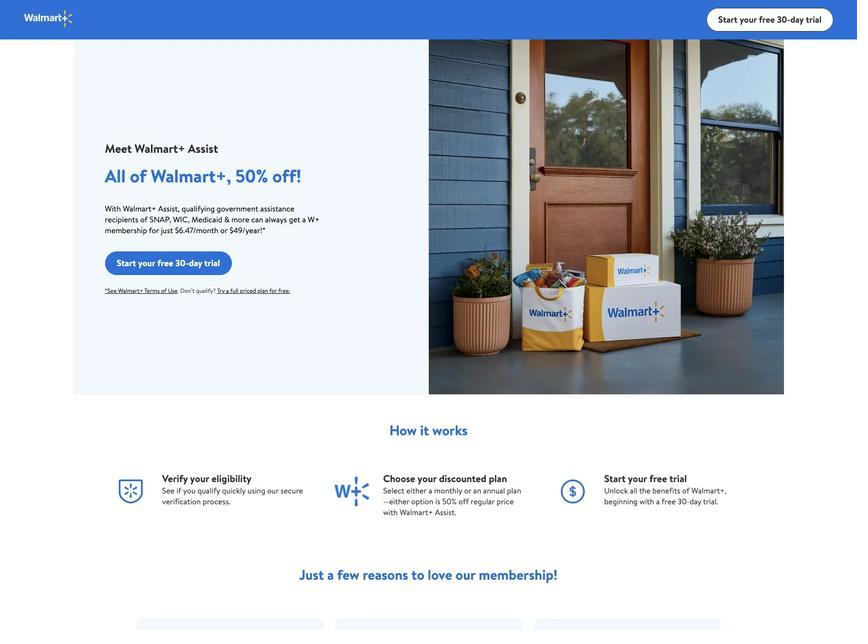 Task type: vqa. For each thing, say whether or not it's contained in the screenshot.
available corresponding to Pickup
no



Task type: locate. For each thing, give the bounding box(es) containing it.
1 vertical spatial walmart+,
[[692, 486, 727, 496]]

walmart+ for assist,
[[123, 203, 156, 214]]

1 horizontal spatial start your free 30-day trial
[[718, 13, 822, 25]]

or left more
[[220, 225, 228, 236]]

a left is
[[429, 486, 432, 496]]

verify
[[162, 472, 188, 486]]

monthly
[[434, 486, 462, 496]]

of inside start your free trial unlock all the benefits of walmart+, beginning with a free 30-day trial.
[[682, 486, 690, 496]]

a right the
[[656, 496, 660, 507]]

discounted
[[439, 472, 487, 486]]

2 vertical spatial start
[[604, 472, 626, 486]]

30- inside start your free trial unlock all the benefits of walmart+, beginning with a free 30-day trial.
[[678, 496, 690, 507]]

1 horizontal spatial or
[[464, 486, 471, 496]]

1 vertical spatial day
[[189, 257, 202, 269]]

plan right the annual
[[507, 486, 521, 496]]

a
[[302, 214, 306, 225], [226, 287, 229, 295], [429, 486, 432, 496], [656, 496, 660, 507], [327, 566, 334, 585]]

you
[[183, 486, 196, 496]]

all
[[105, 164, 126, 189]]

membership
[[105, 225, 147, 236]]

a inside ​choose your discounted plan select either a monthly or an annual plan —either option is 50% off regular price with walmart+ assist.
[[429, 486, 432, 496]]

1 vertical spatial our
[[456, 566, 476, 585]]

plan right an
[[489, 472, 507, 486]]

1 vertical spatial trial
[[204, 257, 220, 269]]

[ld] moneycircle image
[[553, 472, 592, 512]]

[ld] walmartplus image
[[332, 472, 371, 512]]

0 vertical spatial trial
[[806, 13, 822, 25]]

to
[[412, 566, 425, 585]]

0 vertical spatial start
[[718, 13, 738, 25]]

plan
[[257, 287, 268, 295], [489, 472, 507, 486], [507, 486, 521, 496]]

1 vertical spatial for
[[269, 287, 277, 295]]

trial.
[[703, 496, 718, 507]]

1 horizontal spatial 50%
[[442, 496, 457, 507]]

0 horizontal spatial day
[[189, 257, 202, 269]]

your for ​choose your discounted plan
[[418, 472, 437, 486]]

quickly
[[222, 486, 246, 496]]

1 vertical spatial start your free 30-day trial
[[117, 257, 220, 269]]

start
[[718, 13, 738, 25], [117, 257, 136, 269], [604, 472, 626, 486]]

walmart+,
[[151, 164, 231, 189], [692, 486, 727, 496]]

your inside ​choose your discounted plan select either a monthly or an annual plan —either option is 50% off regular price with walmart+ assist.
[[418, 472, 437, 486]]

a right 'try'
[[226, 287, 229, 295]]

day inside start your free trial unlock all the benefits of walmart+, beginning with a free 30-day trial.
[[690, 496, 702, 507]]

1 horizontal spatial with
[[640, 496, 654, 507]]

1 vertical spatial or
[[464, 486, 471, 496]]

1 vertical spatial 50%
[[442, 496, 457, 507]]

with inside ​choose your discounted plan select either a monthly or an annual plan —either option is 50% off regular price with walmart+ assist.
[[383, 507, 398, 518]]

or inside the with walmart+ assist, qualifying government assistance recipients of snap, wic, medicaid & more can always get a w+ membership for just $6.47/month or $49/year!*
[[220, 225, 228, 236]]

regular
[[471, 496, 495, 507]]

a inside the with walmart+ assist, qualifying government assistance recipients of snap, wic, medicaid & more can always get a w+ membership for just $6.47/month or $49/year!*
[[302, 214, 306, 225]]

0 horizontal spatial start your free 30-day trial
[[117, 257, 220, 269]]

don't
[[180, 287, 195, 295]]

1 horizontal spatial start your free 30-day trial button
[[707, 8, 834, 32]]

0 vertical spatial our
[[267, 486, 279, 496]]

use
[[168, 287, 178, 295]]

list containing verify your eligibility
[[97, 464, 760, 526]]

either
[[406, 486, 427, 496]]

if
[[177, 486, 181, 496]]

our inside verify your eligibility see if you qualify quickly using our secure verification process.
[[267, 486, 279, 496]]

50%
[[236, 164, 268, 189], [442, 496, 457, 507]]

0 horizontal spatial start your free 30-day trial button
[[105, 252, 232, 275]]

walmart plus image
[[24, 10, 73, 27]]

50% inside ​choose your discounted plan select either a monthly or an annual plan —either option is 50% off regular price with walmart+ assist.
[[442, 496, 457, 507]]

our right love
[[456, 566, 476, 585]]

​choose your discounted plan select either a monthly or an annual plan —either option is 50% off regular price with walmart+ assist.
[[383, 472, 521, 518]]

start your free trial unlock all the benefits of walmart+, beginning with a free 30-day trial.
[[604, 472, 727, 507]]

few
[[337, 566, 359, 585]]

2 horizontal spatial trial
[[806, 13, 822, 25]]

0 horizontal spatial for
[[149, 225, 159, 236]]

walmart+ inside the with walmart+ assist, qualifying government assistance recipients of snap, wic, medicaid & more can always get a w+ membership for just $6.47/month or $49/year!*
[[123, 203, 156, 214]]

walmart+ up membership
[[123, 203, 156, 214]]

qualify
[[198, 486, 220, 496]]

0 horizontal spatial trial
[[204, 257, 220, 269]]

for left just at the left of the page
[[149, 225, 159, 236]]

0 vertical spatial start your free 30-day trial
[[718, 13, 822, 25]]

walmart+, down assist
[[151, 164, 231, 189]]

our right using
[[267, 486, 279, 496]]

walmart+, right benefits
[[692, 486, 727, 496]]

love
[[428, 566, 452, 585]]

walmart+
[[135, 140, 185, 157], [123, 203, 156, 214], [118, 287, 143, 295], [400, 507, 433, 518]]

our
[[267, 486, 279, 496], [456, 566, 476, 585]]

walmart+ down either
[[400, 507, 433, 518]]

2 vertical spatial day
[[690, 496, 702, 507]]

or
[[220, 225, 228, 236], [464, 486, 471, 496]]

walmart+ right 'meet'
[[135, 140, 185, 157]]

2 vertical spatial 30-
[[678, 496, 690, 507]]

assistance
[[260, 203, 294, 214]]

full
[[230, 287, 238, 295]]

day
[[790, 13, 804, 25], [189, 257, 202, 269], [690, 496, 702, 507]]

works
[[432, 421, 468, 440]]

how
[[389, 421, 417, 440]]

2 horizontal spatial start
[[718, 13, 738, 25]]

0 horizontal spatial 50%
[[236, 164, 268, 189]]

50% right is
[[442, 496, 457, 507]]

0 vertical spatial day
[[790, 13, 804, 25]]

2 vertical spatial trial
[[670, 472, 687, 486]]

is
[[435, 496, 440, 507]]

your inside start your free trial unlock all the benefits of walmart+, beginning with a free 30-day trial.
[[628, 472, 647, 486]]

your for start your free trial
[[628, 472, 647, 486]]

0 vertical spatial for
[[149, 225, 159, 236]]

trial
[[806, 13, 822, 25], [204, 257, 220, 269], [670, 472, 687, 486]]

free
[[759, 13, 775, 25], [157, 257, 173, 269], [650, 472, 667, 486], [662, 496, 676, 507]]

using
[[248, 486, 265, 496]]

of
[[130, 164, 147, 189], [140, 214, 148, 225], [161, 287, 167, 295], [682, 486, 690, 496]]

1 vertical spatial 30-
[[175, 257, 189, 269]]

1 horizontal spatial day
[[690, 496, 702, 507]]

your
[[740, 13, 757, 25], [138, 257, 155, 269], [190, 472, 209, 486], [418, 472, 437, 486], [628, 472, 647, 486]]

or left an
[[464, 486, 471, 496]]

1 horizontal spatial 30-
[[678, 496, 690, 507]]

0 horizontal spatial with
[[383, 507, 398, 518]]

day for the start your free 30-day trial button to the left
[[189, 257, 202, 269]]

2 horizontal spatial day
[[790, 13, 804, 25]]

walmart+ for terms
[[118, 287, 143, 295]]

0 horizontal spatial 30-
[[175, 257, 189, 269]]

start your free 30-day trial button
[[707, 8, 834, 32], [105, 252, 232, 275]]

off!
[[272, 164, 301, 189]]

of right benefits
[[682, 486, 690, 496]]

&
[[224, 214, 230, 225]]

of left the snap,
[[140, 214, 148, 225]]

1 vertical spatial start
[[117, 257, 136, 269]]

2 horizontal spatial 30-
[[777, 13, 790, 25]]

with right the all
[[640, 496, 654, 507]]

0 horizontal spatial or
[[220, 225, 228, 236]]

trial for the top the start your free 30-day trial button
[[806, 13, 822, 25]]

0 horizontal spatial start
[[117, 257, 136, 269]]

30- for the top the start your free 30-day trial button
[[777, 13, 790, 25]]

trial for the start your free 30-day trial button to the left
[[204, 257, 220, 269]]

recipients
[[105, 214, 138, 225]]

walmart+ right *see
[[118, 287, 143, 295]]

1 horizontal spatial walmart+,
[[692, 486, 727, 496]]

w+
[[308, 214, 320, 225]]

1 vertical spatial start your free 30-day trial button
[[105, 252, 232, 275]]

0 vertical spatial or
[[220, 225, 228, 236]]

for left free.
[[269, 287, 277, 295]]

of left use
[[161, 287, 167, 295]]

with
[[105, 203, 121, 214]]

for
[[149, 225, 159, 236], [269, 287, 277, 295]]

with inside start your free trial unlock all the benefits of walmart+, beginning with a free 30-day trial.
[[640, 496, 654, 507]]

of inside the with walmart+ assist, qualifying government assistance recipients of snap, wic, medicaid & more can always get a w+ membership for just $6.47/month or $49/year!*
[[140, 214, 148, 225]]

your inside verify your eligibility see if you qualify quickly using our secure verification process.
[[190, 472, 209, 486]]

a inside start your free trial unlock all the benefits of walmart+, beginning with a free 30-day trial.
[[656, 496, 660, 507]]

1 horizontal spatial trial
[[670, 472, 687, 486]]

0 horizontal spatial walmart+,
[[151, 164, 231, 189]]

qualifying
[[182, 203, 215, 214]]

list
[[97, 464, 760, 526]]

with
[[640, 496, 654, 507], [383, 507, 398, 518]]

*see walmart+ terms of use . don't qualify? try a full priced plan for free.
[[105, 287, 290, 295]]

1 horizontal spatial for
[[269, 287, 277, 295]]

0 vertical spatial start your free 30-day trial button
[[707, 8, 834, 32]]

50% left off! at the left of the page
[[236, 164, 268, 189]]

just
[[299, 566, 324, 585]]

with down select
[[383, 507, 398, 518]]

benefits
[[653, 486, 680, 496]]

1 horizontal spatial start
[[604, 472, 626, 486]]

a right 'get'
[[302, 214, 306, 225]]

walmart+ inside ​choose your discounted plan select either a monthly or an annual plan —either option is 50% off regular price with walmart+ assist.
[[400, 507, 433, 518]]

30-
[[777, 13, 790, 25], [175, 257, 189, 269], [678, 496, 690, 507]]

see
[[162, 486, 175, 496]]

0 horizontal spatial our
[[267, 486, 279, 496]]

start inside start your free trial unlock all the benefits of walmart+, beginning with a free 30-day trial.
[[604, 472, 626, 486]]

reasons
[[363, 566, 408, 585]]

0 vertical spatial 30-
[[777, 13, 790, 25]]



Task type: describe. For each thing, give the bounding box(es) containing it.
more
[[231, 214, 249, 225]]

free.
[[278, 287, 290, 295]]

medicaid
[[192, 214, 222, 225]]

verify your eligibility see if you qualify quickly using our secure verification process.
[[162, 472, 303, 507]]

plan right the priced
[[257, 287, 268, 295]]

*see
[[105, 287, 117, 295]]

secure
[[281, 486, 303, 496]]

or inside ​choose your discounted plan select either a monthly or an annual plan —either option is 50% off regular price with walmart+ assist.
[[464, 486, 471, 496]]

assist,
[[158, 203, 180, 214]]

annual
[[483, 486, 505, 496]]

try a full priced plan for free. link
[[217, 287, 290, 295]]

try
[[217, 287, 225, 295]]

all of walmart+, 50% off!
[[105, 164, 301, 189]]

with walmart+ assist, qualifying government assistance recipients of snap, wic, medicaid & more can always get a w+ membership for just $6.47/month or $49/year!*
[[105, 203, 320, 236]]

an
[[473, 486, 481, 496]]

wic,
[[173, 214, 190, 225]]

meet walmart+ assist
[[105, 140, 218, 157]]

off
[[459, 496, 469, 507]]

start for the top the start your free 30-day trial button
[[718, 13, 738, 25]]

always
[[265, 214, 287, 225]]

the
[[639, 486, 651, 496]]

.
[[178, 287, 179, 295]]

price
[[497, 496, 514, 507]]

all
[[630, 486, 638, 496]]

beginning
[[604, 496, 638, 507]]

it
[[420, 421, 429, 440]]

*see walmart+ terms of use link
[[105, 287, 178, 295]]

30- for the start your free 30-day trial button to the left
[[175, 257, 189, 269]]

assist
[[188, 140, 218, 157]]

walmart plus assist image
[[429, 39, 784, 395]]

$49/year!*
[[230, 225, 266, 236]]

membership!
[[479, 566, 558, 585]]

meet
[[105, 140, 132, 157]]

assist.
[[435, 507, 456, 518]]

—either
[[383, 496, 409, 507]]

process.
[[203, 496, 230, 507]]

start your free 30-day trial for the start your free 30-day trial button to the left
[[117, 257, 220, 269]]

​choose
[[383, 472, 415, 486]]

your for verify your eligibility
[[190, 472, 209, 486]]

just a few reasons to love our membership!
[[299, 566, 558, 585]]

priced
[[240, 287, 256, 295]]

eligibility
[[212, 472, 252, 486]]

of right all
[[130, 164, 147, 189]]

option
[[411, 496, 434, 507]]

[ld] walmartprotectionplan (1) image
[[111, 472, 150, 512]]

can
[[251, 214, 263, 225]]

just
[[161, 225, 173, 236]]

$6.47/month
[[175, 225, 218, 236]]

government
[[217, 203, 258, 214]]

how it works
[[389, 421, 468, 440]]

trial inside start your free trial unlock all the benefits of walmart+, beginning with a free 30-day trial.
[[670, 472, 687, 486]]

walmart+, inside start your free trial unlock all the benefits of walmart+, beginning with a free 30-day trial.
[[692, 486, 727, 496]]

snap,
[[149, 214, 171, 225]]

0 vertical spatial 50%
[[236, 164, 268, 189]]

get
[[289, 214, 300, 225]]

walmart+ for assist
[[135, 140, 185, 157]]

start your free 30-day trial for the top the start your free 30-day trial button
[[718, 13, 822, 25]]

verification
[[162, 496, 201, 507]]

a left few
[[327, 566, 334, 585]]

day for the top the start your free 30-day trial button
[[790, 13, 804, 25]]

0 vertical spatial walmart+,
[[151, 164, 231, 189]]

select
[[383, 486, 405, 496]]

1 horizontal spatial our
[[456, 566, 476, 585]]

start for the start your free 30-day trial button to the left
[[117, 257, 136, 269]]

terms
[[144, 287, 160, 295]]

unlock
[[604, 486, 628, 496]]

for inside the with walmart+ assist, qualifying government assistance recipients of snap, wic, medicaid & more can always get a w+ membership for just $6.47/month or $49/year!*
[[149, 225, 159, 236]]

qualify?
[[196, 287, 216, 295]]



